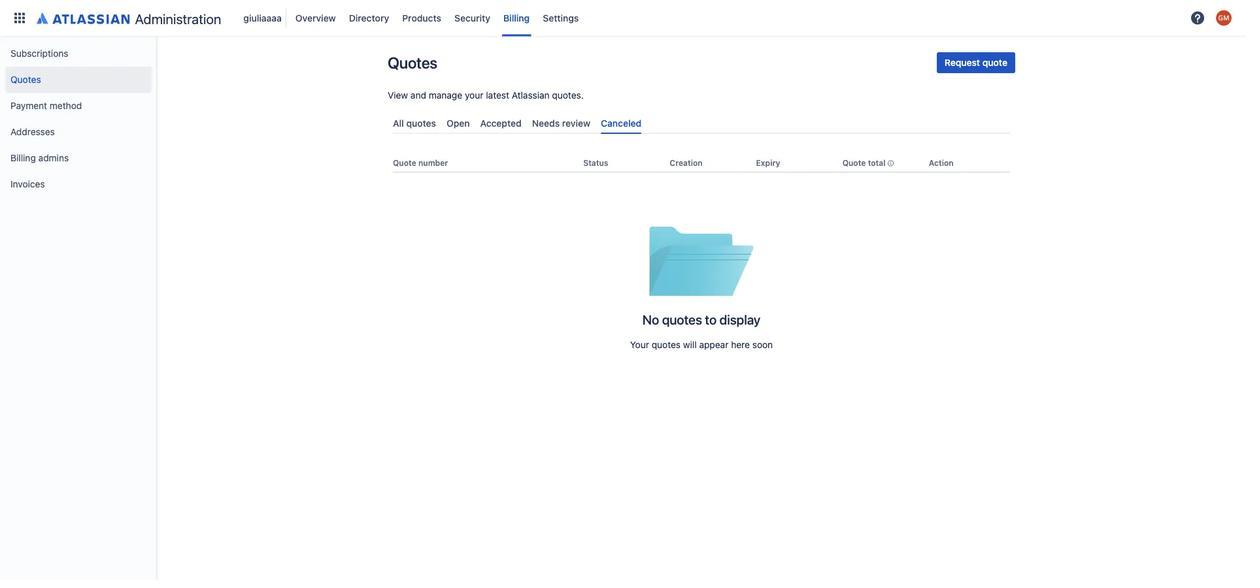 Task type: locate. For each thing, give the bounding box(es) containing it.
quote total
[[843, 159, 886, 168]]

1 quote from the left
[[393, 159, 416, 168]]

1 vertical spatial quotes
[[662, 312, 702, 328]]

1 horizontal spatial billing
[[504, 12, 530, 23]]

giuliaaaa button
[[240, 8, 286, 28]]

0 horizontal spatial quote
[[393, 159, 416, 168]]

billing admins
[[10, 153, 69, 164]]

quotes up payment
[[10, 74, 41, 85]]

quote left 'number'
[[393, 159, 416, 168]]

0 vertical spatial quotes
[[388, 54, 438, 72]]

2 vertical spatial quotes
[[652, 339, 681, 350]]

tab list
[[388, 112, 1016, 134]]

0 horizontal spatial billing
[[10, 153, 36, 164]]

needs
[[532, 118, 560, 129]]

settings
[[543, 12, 579, 23]]

and
[[411, 90, 426, 101]]

directory
[[349, 12, 389, 23]]

quote number
[[393, 159, 448, 168]]

security
[[455, 12, 490, 23]]

group
[[5, 37, 152, 201]]

billing right security
[[504, 12, 530, 23]]

0 vertical spatial quotes
[[406, 118, 436, 129]]

quote
[[393, 159, 416, 168], [843, 159, 866, 168]]

will
[[683, 339, 697, 350]]

request quote button
[[937, 52, 1016, 73]]

billing
[[504, 12, 530, 23], [10, 153, 36, 164]]

your
[[630, 339, 649, 350]]

admins
[[38, 153, 69, 164]]

addresses
[[10, 127, 55, 137]]

all quotes
[[393, 118, 436, 129]]

1 horizontal spatial quote
[[843, 159, 866, 168]]

0 horizontal spatial quotes
[[10, 74, 41, 85]]

1 vertical spatial quotes
[[10, 74, 41, 85]]

your
[[465, 90, 484, 101]]

quote
[[983, 57, 1008, 68]]

canceled
[[601, 118, 642, 129]]

quote left total
[[843, 159, 866, 168]]

subscriptions
[[10, 48, 68, 59]]

needs review
[[532, 118, 591, 129]]

quotes right all
[[406, 118, 436, 129]]

quotes.
[[552, 90, 584, 101]]

billing up the invoices
[[10, 153, 36, 164]]

open
[[447, 118, 470, 129]]

quotes up 'will'
[[662, 312, 702, 328]]

administration banner
[[0, 0, 1247, 37]]

0 vertical spatial billing
[[504, 12, 530, 23]]

here
[[731, 339, 750, 350]]

1 horizontal spatial quotes
[[388, 54, 438, 72]]

quotes
[[406, 118, 436, 129], [662, 312, 702, 328], [652, 339, 681, 350]]

quotes up and
[[388, 54, 438, 72]]

quotes inside tab list
[[406, 118, 436, 129]]

1 vertical spatial billing
[[10, 153, 36, 164]]

invoices link
[[5, 171, 152, 198]]

directory link
[[345, 8, 393, 28]]

administration
[[135, 11, 221, 27]]

quotes
[[388, 54, 438, 72], [10, 74, 41, 85]]

accepted
[[480, 118, 522, 129]]

billing inside administration banner
[[504, 12, 530, 23]]

atlassian image
[[37, 10, 130, 26], [37, 10, 130, 26]]

products
[[402, 12, 441, 23]]

quotes left 'will'
[[652, 339, 681, 350]]

2 quote from the left
[[843, 159, 866, 168]]

total
[[868, 159, 886, 168]]



Task type: describe. For each thing, give the bounding box(es) containing it.
quote for quote total
[[843, 159, 866, 168]]

status
[[584, 159, 609, 168]]

invoices
[[10, 179, 45, 190]]

quotes for no
[[662, 312, 702, 328]]

all
[[393, 118, 404, 129]]

subscriptions link
[[5, 41, 152, 67]]

manage
[[429, 90, 463, 101]]

help image
[[1190, 10, 1206, 26]]

payment
[[10, 100, 47, 111]]

products link
[[398, 8, 445, 28]]

no quotes to display
[[643, 312, 761, 328]]

payment method
[[10, 100, 82, 111]]

action
[[929, 159, 954, 168]]

number
[[419, 159, 448, 168]]

overview link
[[292, 8, 340, 28]]

review
[[562, 118, 591, 129]]

overview
[[296, 12, 336, 23]]

your quotes will appear here soon
[[630, 339, 773, 350]]

billing for billing
[[504, 12, 530, 23]]

security link
[[451, 8, 494, 28]]

atlassian
[[512, 90, 550, 101]]

billing link
[[500, 8, 534, 28]]

payment method link
[[5, 93, 152, 119]]

request quote
[[945, 57, 1008, 68]]

view
[[388, 90, 408, 101]]

billing for billing admins
[[10, 153, 36, 164]]

view and manage your latest atlassian quotes.
[[388, 90, 584, 101]]

expiry
[[756, 159, 781, 168]]

your profile and settings image
[[1216, 10, 1232, 26]]

request
[[945, 57, 980, 68]]

display
[[720, 312, 761, 328]]

quote for quote number
[[393, 159, 416, 168]]

quotes for all
[[406, 118, 436, 129]]

addresses link
[[5, 119, 152, 145]]

administration link
[[31, 8, 227, 28]]

soon
[[753, 339, 773, 350]]

settings link
[[539, 8, 583, 28]]

quotes link
[[5, 67, 152, 93]]

latest
[[486, 90, 509, 101]]

billing element
[[8, 0, 1186, 36]]

method
[[50, 100, 82, 111]]

giuliaaaa
[[244, 12, 282, 23]]

billing admins link
[[5, 145, 152, 171]]

quotes for your
[[652, 339, 681, 350]]

appear
[[699, 339, 729, 350]]

tab list containing all quotes
[[388, 112, 1016, 134]]

quotes inside quotes link
[[10, 74, 41, 85]]

creation
[[670, 159, 703, 168]]

no
[[643, 312, 659, 328]]

to
[[705, 312, 717, 328]]

group containing subscriptions
[[5, 37, 152, 201]]

switch to... image
[[12, 10, 27, 26]]



Task type: vqa. For each thing, say whether or not it's contained in the screenshot.
New at the bottom left
no



